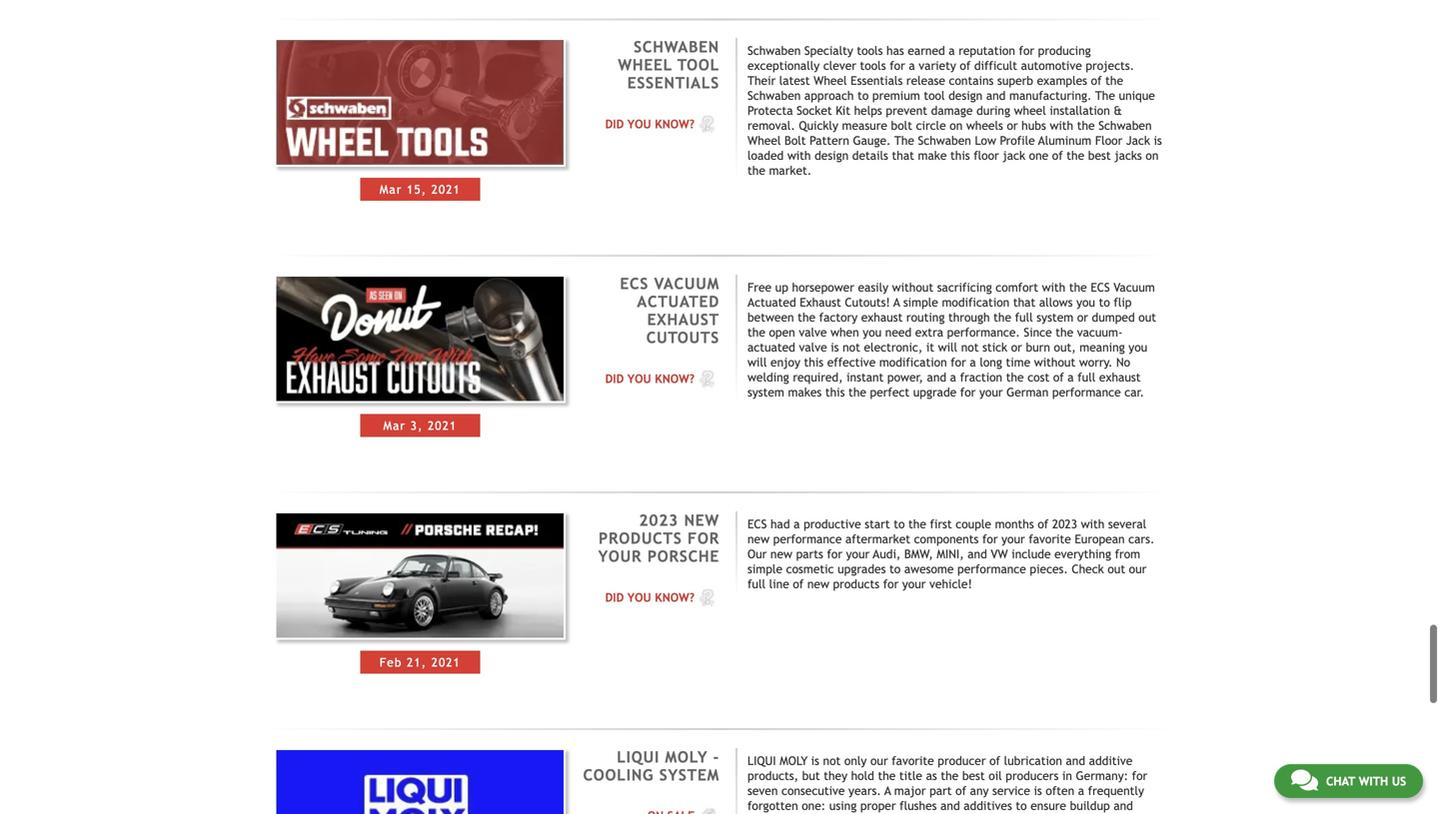 Task type: describe. For each thing, give the bounding box(es) containing it.
you for 2023 new products for your porsche
[[628, 591, 651, 605]]

only
[[845, 754, 867, 768]]

a down out,
[[1068, 370, 1074, 384]]

0 horizontal spatial this
[[804, 355, 824, 369]]

know? for for
[[655, 591, 695, 605]]

of left any
[[956, 784, 967, 798]]

our inside ecs had a productive start to the first couple months of 2023 with several new performance aftermarket components for your favorite european cars. our new parts for your audi, bmw, mini, and vw include everything from simple cosmetic upgrades to awesome performance pieces. check out our full line of new products for your vehicle!
[[1129, 562, 1147, 576]]

0 horizontal spatial will
[[748, 355, 767, 369]]

moly for -
[[665, 749, 708, 767]]

schwaben wheel tool essentials link
[[618, 38, 720, 92]]

or inside schwaben specialty tools has earned a reputation for producing exceptionally clever tools for a variety of difficult automotive projects. their latest wheel essentials release contains superb examples of the schwaben approach to premium tool design and manufacturing.   the unique protecta socket kit helps prevent damage during wheel installation & removal. quickly measure bolt circle on wheels or hubs with the schwaben wheel bolt pattern gauge.   the schwaben low profile aluminum floor jack is loaded with design details that make this floor jack one of the best jacks on the market.
[[1007, 119, 1018, 133]]

your inside 2023 new products for your porsche
[[598, 548, 642, 566]]

latest
[[779, 74, 810, 88]]

months
[[995, 517, 1034, 531]]

horsepower
[[792, 280, 855, 294]]

profile
[[1000, 134, 1035, 148]]

and down frequently at the bottom of the page
[[1114, 799, 1133, 813]]

your down months
[[1002, 532, 1025, 546]]

mar 3, 2021
[[383, 419, 457, 433]]

best inside liqui moly is not only our favorite producer of lubrication and additive products, but they hold the title as the best oil producers in germany: for seven consecutive years.  a major part of any service is often a frequently forgotten one: using proper flushes and additives to ensure buildup and sludge are eliminated with maximum effect.   liqui moly is a lea
[[962, 769, 985, 783]]

and inside ecs had a productive start to the first couple months of 2023 with several new performance aftermarket components for your favorite european cars. our new parts for your audi, bmw, mini, and vw include everything from simple cosmetic upgrades to awesome performance pieces. check out our full line of new products for your vehicle!
[[968, 547, 987, 561]]

cars.
[[1129, 532, 1155, 546]]

the down instant
[[849, 385, 867, 399]]

feb
[[380, 656, 402, 670]]

since
[[1024, 325, 1052, 339]]

2023 new products for your porsche image
[[274, 512, 566, 640]]

of down aluminum
[[1052, 149, 1063, 163]]

ensure
[[1031, 799, 1067, 813]]

-
[[713, 749, 720, 767]]

ecs vacuum actuated exhaust cutouts
[[620, 275, 720, 347]]

power,
[[888, 370, 924, 384]]

a up fraction
[[970, 355, 976, 369]]

release
[[907, 74, 946, 88]]

with down the "bolt"
[[788, 149, 811, 163]]

title
[[900, 769, 923, 783]]

1 horizontal spatial wheel
[[748, 134, 781, 148]]

did you know? for schwaben wheel tool essentials
[[605, 117, 695, 131]]

mar 15, 2021 link
[[274, 38, 566, 201]]

free
[[748, 280, 772, 294]]

is down ensure
[[1055, 814, 1064, 815]]

additive
[[1089, 754, 1133, 768]]

frequently
[[1088, 784, 1144, 798]]

with inside ecs had a productive start to the first couple months of 2023 with several new performance aftermarket components for your favorite european cars. our new parts for your audi, bmw, mini, and vw include everything from simple cosmetic upgrades to awesome performance pieces. check out our full line of new products for your vehicle!
[[1081, 517, 1105, 531]]

with left us
[[1359, 775, 1389, 789]]

is inside schwaben specialty tools has earned a reputation for producing exceptionally clever tools for a variety of difficult automotive projects. their latest wheel essentials release contains superb examples of the schwaben approach to premium tool design and manufacturing.   the unique protecta socket kit helps prevent damage during wheel installation & removal. quickly measure bolt circle on wheels or hubs with the schwaben wheel bolt pattern gauge.   the schwaben low profile aluminum floor jack is loaded with design details that make this floor jack one of the best jacks on the market.
[[1154, 134, 1162, 148]]

of up contains
[[960, 59, 971, 73]]

mar for ecs vacuum actuated exhaust cutouts
[[383, 419, 406, 433]]

open
[[769, 325, 795, 339]]

1 horizontal spatial without
[[1034, 355, 1076, 369]]

know? for exhaust
[[655, 372, 695, 386]]

is down producers
[[1034, 784, 1042, 798]]

for down 'audi,'
[[883, 577, 899, 591]]

everything
[[1055, 547, 1112, 561]]

products
[[599, 530, 682, 548]]

to inside schwaben specialty tools has earned a reputation for producing exceptionally clever tools for a variety of difficult automotive projects. their latest wheel essentials release contains superb examples of the schwaben approach to premium tool design and manufacturing.   the unique protecta socket kit helps prevent damage during wheel installation & removal. quickly measure bolt circle on wheels or hubs with the schwaben wheel bolt pattern gauge.   the schwaben low profile aluminum floor jack is loaded with design details that make this floor jack one of the best jacks on the market.
[[858, 89, 869, 103]]

products
[[833, 577, 880, 591]]

electronic,
[[864, 340, 923, 354]]

specialty
[[805, 44, 853, 58]]

1 horizontal spatial will
[[938, 340, 958, 354]]

major
[[894, 784, 926, 798]]

the down aluminum
[[1067, 149, 1085, 163]]

in
[[1063, 769, 1073, 783]]

of right months
[[1038, 517, 1049, 531]]

0 horizontal spatial on
[[950, 119, 963, 133]]

quickly
[[799, 119, 839, 133]]

actuated inside free up horsepower easily without sacrificing comfort with the ecs vacuum actuated exhaust cutouts! a simple modification that allows you to flip between the factory exhaust routing through the full system or dumped out the open valve when you need extra performance. since the vacuum- actuated valve is not electronic, it will not stick or burn out, meaning you will enjoy this effective modification for a long time without worry. no welding required, instant power, and a fraction the cost of a full exhaust system makes this the perfect upgrade for your german performance car.
[[748, 295, 796, 309]]

our
[[748, 547, 767, 561]]

2 horizontal spatial liqui
[[992, 814, 1020, 815]]

the down the loaded at the top right of the page
[[748, 164, 766, 178]]

chat with us link
[[1274, 765, 1423, 799]]

the down installation
[[1077, 119, 1095, 133]]

cost
[[1028, 370, 1050, 384]]

need
[[885, 325, 912, 339]]

wheel
[[1014, 104, 1046, 118]]

first
[[930, 517, 952, 531]]

chat
[[1326, 775, 1356, 789]]

through
[[949, 310, 990, 324]]

did for schwaben wheel tool essentials
[[605, 117, 624, 131]]

schwaben specialty tools has earned a reputation for producing exceptionally clever tools for a variety of difficult automotive projects. their latest wheel essentials release contains superb examples of the schwaben approach to premium tool design and manufacturing.   the unique protecta socket kit helps prevent damage during wheel installation & removal. quickly measure bolt circle on wheels or hubs with the schwaben wheel bolt pattern gauge.   the schwaben low profile aluminum floor jack is loaded with design details that make this floor jack one of the best jacks on the market.
[[748, 44, 1162, 178]]

hubs
[[1022, 119, 1046, 133]]

part
[[930, 784, 952, 798]]

6 image
[[695, 369, 720, 389]]

2021 inside mar 15, 2021 link
[[431, 182, 461, 196]]

cutouts
[[647, 329, 720, 347]]

0 horizontal spatial you
[[863, 325, 882, 339]]

liqui moly is not only our favorite producer of lubrication and additive products, but they hold the title as the best oil producers in germany: for seven consecutive years.  a major part of any service is often a frequently forgotten one: using proper flushes and additives to ensure buildup and sludge are eliminated with maximum effect.   liqui moly is a lea
[[748, 754, 1153, 815]]

liqui moly - cooling system link
[[583, 749, 720, 785]]

1 vertical spatial modification
[[880, 355, 947, 369]]

2 horizontal spatial moly
[[1024, 814, 1052, 815]]

a up the buildup on the right bottom
[[1078, 784, 1085, 798]]

routing
[[907, 310, 945, 324]]

out inside ecs had a productive start to the first couple months of 2023 with several new performance aftermarket components for your favorite european cars. our new parts for your audi, bmw, mini, and vw include everything from simple cosmetic upgrades to awesome performance pieces. check out our full line of new products for your vehicle!
[[1108, 562, 1126, 576]]

for down fraction
[[960, 385, 976, 399]]

2023 inside 2023 new products for your porsche
[[639, 512, 679, 530]]

cooling
[[583, 767, 654, 785]]

the down projects.
[[1106, 74, 1124, 88]]

perfect
[[870, 385, 910, 399]]

liqui for liqui moly - cooling system
[[617, 749, 660, 767]]

the down the time
[[1006, 370, 1024, 384]]

0 vertical spatial design
[[949, 89, 983, 103]]

installation
[[1050, 104, 1110, 118]]

wheels
[[967, 119, 1003, 133]]

the down between
[[748, 325, 766, 339]]

the up allows
[[1069, 280, 1087, 294]]

a inside ecs had a productive start to the first couple months of 2023 with several new performance aftermarket components for your favorite european cars. our new parts for your audi, bmw, mini, and vw include everything from simple cosmetic upgrades to awesome performance pieces. check out our full line of new products for your vehicle!
[[794, 517, 800, 531]]

using
[[830, 799, 857, 813]]

did you know? for 2023 new products for your porsche
[[605, 591, 695, 605]]

did for ecs vacuum actuated exhaust cutouts
[[605, 372, 624, 386]]

0 horizontal spatial performance
[[773, 532, 842, 546]]

audi,
[[873, 547, 901, 561]]

essentials inside schwaben wheel tool essentials
[[627, 74, 720, 92]]

actuated inside ecs vacuum actuated exhaust cutouts
[[637, 293, 720, 311]]

they
[[824, 769, 848, 783]]

of down 'cosmetic'
[[793, 577, 804, 591]]

0 horizontal spatial exhaust
[[861, 310, 903, 324]]

jack
[[1003, 149, 1026, 163]]

service
[[993, 784, 1031, 798]]

2021 for cutouts
[[428, 419, 457, 433]]

moly for is
[[780, 754, 808, 768]]

couple
[[956, 517, 992, 531]]

sacrificing
[[937, 280, 992, 294]]

and up in
[[1066, 754, 1086, 768]]

to right start
[[894, 517, 905, 531]]

and down part
[[941, 799, 960, 813]]

did for 2023 new products for your porsche
[[605, 591, 624, 605]]

2 vertical spatial new
[[808, 577, 830, 591]]

free up horsepower easily without sacrificing comfort with the ecs vacuum actuated exhaust cutouts! a simple modification that allows you to flip between the factory exhaust routing through the full system or dumped out the open valve when you need extra performance. since the vacuum- actuated valve is not electronic, it will not stick or burn out, meaning you will enjoy this effective modification for a long time without worry. no welding required, instant power, and a fraction the cost of a full exhaust system makes this the perfect upgrade for your german performance car.
[[748, 280, 1157, 399]]

0 vertical spatial modification
[[942, 295, 1010, 309]]

circle
[[916, 119, 946, 133]]

1 horizontal spatial performance
[[958, 562, 1026, 576]]

a up upgrade
[[950, 370, 957, 384]]

2 horizontal spatial wheel
[[814, 74, 847, 88]]

feb 21, 2021 link
[[274, 512, 566, 674]]

0 vertical spatial system
[[1037, 310, 1074, 324]]

a up variety
[[949, 44, 955, 58]]

schwaben wheel tool essentials image
[[274, 38, 566, 167]]

comments image
[[1291, 769, 1318, 793]]

reputation
[[959, 44, 1016, 58]]

favorite inside liqui moly is not only our favorite producer of lubrication and additive products, but they hold the title as the best oil producers in germany: for seven consecutive years.  a major part of any service is often a frequently forgotten one: using proper flushes and additives to ensure buildup and sludge are eliminated with maximum effect.   liqui moly is a lea
[[892, 754, 934, 768]]

0 vertical spatial new
[[748, 532, 770, 546]]

measure
[[842, 119, 888, 133]]

1 vertical spatial design
[[815, 149, 849, 163]]

kit
[[836, 104, 851, 118]]

the up part
[[941, 769, 959, 783]]

this inside schwaben specialty tools has earned a reputation for producing exceptionally clever tools for a variety of difficult automotive projects. their latest wheel essentials release contains superb examples of the schwaben approach to premium tool design and manufacturing.   the unique protecta socket kit helps prevent damage during wheel installation & removal. quickly measure bolt circle on wheels or hubs with the schwaben wheel bolt pattern gauge.   the schwaben low profile aluminum floor jack is loaded with design details that make this floor jack one of the best jacks on the market.
[[951, 149, 970, 163]]

new
[[684, 512, 720, 530]]

of down projects.
[[1091, 74, 1102, 88]]

dumped
[[1092, 310, 1135, 324]]

simple inside free up horsepower easily without sacrificing comfort with the ecs vacuum actuated exhaust cutouts! a simple modification that allows you to flip between the factory exhaust routing through the full system or dumped out the open valve when you need extra performance. since the vacuum- actuated valve is not electronic, it will not stick or burn out, meaning you will enjoy this effective modification for a long time without worry. no welding required, instant power, and a fraction the cost of a full exhaust system makes this the perfect upgrade for your german performance car.
[[904, 295, 939, 309]]

hold
[[851, 769, 875, 783]]

liqui moly - cooling system
[[583, 749, 720, 785]]

sludge
[[748, 814, 782, 815]]

2021 for your
[[431, 656, 461, 670]]

the up performance.
[[994, 310, 1012, 324]]

forgotten
[[748, 799, 798, 813]]

prevent
[[886, 104, 928, 118]]

2023 new products for your porsche
[[598, 512, 720, 566]]

6 image for schwaben wheel tool essentials
[[695, 114, 720, 134]]

wheel inside schwaben wheel tool essentials
[[618, 56, 673, 74]]

tool
[[924, 89, 945, 103]]

a down the buildup on the right bottom
[[1067, 814, 1074, 815]]

with up aluminum
[[1050, 119, 1074, 133]]

1 vertical spatial system
[[748, 385, 785, 399]]

as
[[926, 769, 937, 783]]

damage
[[931, 104, 973, 118]]

contains
[[949, 74, 994, 88]]

performance inside free up horsepower easily without sacrificing comfort with the ecs vacuum actuated exhaust cutouts! a simple modification that allows you to flip between the factory exhaust routing through the full system or dumped out the open valve when you need extra performance. since the vacuum- actuated valve is not electronic, it will not stick or burn out, meaning you will enjoy this effective modification for a long time without worry. no welding required, instant power, and a fraction the cost of a full exhaust system makes this the perfect upgrade for your german performance car.
[[1053, 385, 1121, 399]]

know? for essentials
[[655, 117, 695, 131]]

liqui for liqui moly is not only our favorite producer of lubrication and additive products, but they hold the title as the best oil producers in germany: for seven consecutive years.  a major part of any service is often a frequently forgotten one: using proper flushes and additives to ensure buildup and sludge are eliminated with maximum effect.   liqui moly is a lea
[[748, 754, 776, 768]]

has
[[887, 44, 904, 58]]

cutouts!
[[845, 295, 891, 309]]

for right parts
[[827, 547, 843, 561]]

automotive
[[1021, 59, 1082, 73]]

for up "vw"
[[983, 532, 998, 546]]

0 vertical spatial you
[[1077, 295, 1096, 309]]

2 vertical spatial or
[[1011, 340, 1022, 354]]

1 vertical spatial or
[[1077, 310, 1089, 324]]

1 horizontal spatial the
[[1096, 89, 1116, 103]]

proper
[[861, 799, 896, 813]]

vacuum-
[[1077, 325, 1123, 339]]

start
[[865, 517, 890, 531]]

eliminated
[[807, 814, 864, 815]]

the left title
[[878, 769, 896, 783]]

of up oil at the bottom right of page
[[990, 754, 1001, 768]]

2 valve from the top
[[799, 340, 827, 354]]



Task type: locate. For each thing, give the bounding box(es) containing it.
oil
[[989, 769, 1002, 783]]

on down the damage at the top right
[[950, 119, 963, 133]]

your up the upgrades
[[846, 547, 870, 561]]

details
[[852, 149, 889, 163]]

to inside liqui moly is not only our favorite producer of lubrication and additive products, but they hold the title as the best oil producers in germany: for seven consecutive years.  a major part of any service is often a frequently forgotten one: using proper flushes and additives to ensure buildup and sludge are eliminated with maximum effect.   liqui moly is a lea
[[1016, 799, 1027, 813]]

manufacturing.
[[1010, 89, 1092, 103]]

1 horizontal spatial full
[[1015, 310, 1033, 324]]

1 horizontal spatial liqui
[[748, 754, 776, 768]]

2 know? from the top
[[655, 372, 695, 386]]

is up but
[[811, 754, 820, 768]]

ecs for ecs vacuum actuated exhaust cutouts
[[620, 275, 649, 293]]

vacuum inside ecs vacuum actuated exhaust cutouts
[[654, 275, 720, 293]]

a right "had"
[[794, 517, 800, 531]]

allows
[[1039, 295, 1073, 309]]

0 vertical spatial full
[[1015, 310, 1033, 324]]

components
[[914, 532, 979, 546]]

extra
[[915, 325, 944, 339]]

tools right clever
[[860, 59, 886, 73]]

0 horizontal spatial essentials
[[627, 74, 720, 92]]

difficult
[[975, 59, 1018, 73]]

2 vertical spatial know?
[[655, 591, 695, 605]]

1 vertical spatial performance
[[773, 532, 842, 546]]

1 horizontal spatial design
[[949, 89, 983, 103]]

you for schwaben wheel tool essentials
[[628, 117, 651, 131]]

a right cutouts! in the right top of the page
[[894, 295, 900, 309]]

full left line
[[748, 577, 766, 591]]

and inside schwaben specialty tools has earned a reputation for producing exceptionally clever tools for a variety of difficult automotive projects. their latest wheel essentials release contains superb examples of the schwaben approach to premium tool design and manufacturing.   the unique protecta socket kit helps prevent damage during wheel installation & removal. quickly measure bolt circle on wheels or hubs with the schwaben wheel bolt pattern gauge.   the schwaben low profile aluminum floor jack is loaded with design details that make this floor jack one of the best jacks on the market.
[[986, 89, 1006, 103]]

1 vertical spatial mar
[[383, 419, 406, 433]]

2021 inside feb 21, 2021 link
[[431, 656, 461, 670]]

0 horizontal spatial our
[[871, 754, 888, 768]]

1 horizontal spatial you
[[1077, 295, 1096, 309]]

1 vertical spatial that
[[1013, 295, 1036, 309]]

not down performance.
[[961, 340, 979, 354]]

simple up routing
[[904, 295, 939, 309]]

liqui inside liqui moly - cooling system
[[617, 749, 660, 767]]

0 vertical spatial this
[[951, 149, 970, 163]]

low
[[975, 134, 997, 148]]

1 vertical spatial you
[[863, 325, 882, 339]]

0 horizontal spatial ecs
[[620, 275, 649, 293]]

did you know? for ecs vacuum actuated exhaust cutouts
[[605, 372, 695, 386]]

are
[[786, 814, 803, 815]]

1 know? from the top
[[655, 117, 695, 131]]

exhaust up 6 image
[[647, 311, 720, 329]]

for down has
[[890, 59, 905, 73]]

a inside free up horsepower easily without sacrificing comfort with the ecs vacuum actuated exhaust cutouts! a simple modification that allows you to flip between the factory exhaust routing through the full system or dumped out the open valve when you need extra performance. since the vacuum- actuated valve is not electronic, it will not stick or burn out, meaning you will enjoy this effective modification for a long time without worry. no welding required, instant power, and a fraction the cost of a full exhaust system makes this the perfect upgrade for your german performance car.
[[894, 295, 900, 309]]

additives
[[964, 799, 1012, 813]]

1 vertical spatial simple
[[748, 562, 783, 576]]

with up allows
[[1042, 280, 1066, 294]]

0 vertical spatial did you know?
[[605, 117, 695, 131]]

you up no
[[1129, 340, 1148, 354]]

1 vertical spatial 6 image
[[695, 588, 720, 608]]

1 vertical spatial 2021
[[428, 419, 457, 433]]

the inside ecs had a productive start to the first couple months of 2023 with several new performance aftermarket components for your favorite european cars. our new parts for your audi, bmw, mini, and vw include everything from simple cosmetic upgrades to awesome performance pieces. check out our full line of new products for your vehicle!
[[909, 517, 927, 531]]

on down jack on the top of page
[[1146, 149, 1159, 163]]

exhaust
[[861, 310, 903, 324], [1100, 370, 1141, 384]]

1 you from the top
[[628, 117, 651, 131]]

fraction
[[960, 370, 1003, 384]]

actuated up the cutouts
[[637, 293, 720, 311]]

1 image
[[695, 806, 720, 815]]

system down welding
[[748, 385, 785, 399]]

actuated
[[748, 340, 796, 354]]

the left first
[[909, 517, 927, 531]]

1 did you know? from the top
[[605, 117, 695, 131]]

6 image for 2023 new products for your porsche
[[695, 588, 720, 608]]

1 vertical spatial our
[[871, 754, 888, 768]]

out right dumped
[[1139, 310, 1157, 324]]

1 vertical spatial exhaust
[[1100, 370, 1141, 384]]

with inside liqui moly is not only our favorite producer of lubrication and additive products, but they hold the title as the best oil producers in germany: for seven consecutive years.  a major part of any service is often a frequently forgotten one: using proper flushes and additives to ensure buildup and sludge are eliminated with maximum effect.   liqui moly is a lea
[[868, 814, 892, 815]]

moly down ensure
[[1024, 814, 1052, 815]]

that inside free up horsepower easily without sacrificing comfort with the ecs vacuum actuated exhaust cutouts! a simple modification that allows you to flip between the factory exhaust routing through the full system or dumped out the open valve when you need extra performance. since the vacuum- actuated valve is not electronic, it will not stick or burn out, meaning you will enjoy this effective modification for a long time without worry. no welding required, instant power, and a fraction the cost of a full exhaust system makes this the perfect upgrade for your german performance car.
[[1013, 295, 1036, 309]]

worry.
[[1079, 355, 1113, 369]]

1 vertical spatial favorite
[[892, 754, 934, 768]]

1 vertical spatial will
[[748, 355, 767, 369]]

1 vertical spatial exhaust
[[647, 311, 720, 329]]

0 horizontal spatial that
[[892, 149, 915, 163]]

line
[[769, 577, 789, 591]]

0 vertical spatial that
[[892, 149, 915, 163]]

0 vertical spatial favorite
[[1029, 532, 1071, 546]]

time
[[1006, 355, 1031, 369]]

2023 new products for your porsche link
[[598, 512, 720, 566]]

us
[[1392, 775, 1407, 789]]

know? down the cutouts
[[655, 372, 695, 386]]

1 horizontal spatial our
[[1129, 562, 1147, 576]]

0 vertical spatial you
[[628, 117, 651, 131]]

system
[[660, 767, 720, 785]]

2 horizontal spatial performance
[[1053, 385, 1121, 399]]

wheel up the loaded at the top right of the page
[[748, 134, 781, 148]]

buildup
[[1070, 799, 1110, 813]]

2 vertical spatial did you know?
[[605, 591, 695, 605]]

with inside free up horsepower easily without sacrificing comfort with the ecs vacuum actuated exhaust cutouts! a simple modification that allows you to flip between the factory exhaust routing through the full system or dumped out the open valve when you need extra performance. since the vacuum- actuated valve is not electronic, it will not stick or burn out, meaning you will enjoy this effective modification for a long time without worry. no welding required, instant power, and a fraction the cost of a full exhaust system makes this the perfect upgrade for your german performance car.
[[1042, 280, 1066, 294]]

0 vertical spatial performance
[[1053, 385, 1121, 399]]

to up dumped
[[1099, 295, 1110, 309]]

2 horizontal spatial you
[[1129, 340, 1148, 354]]

of inside free up horsepower easily without sacrificing comfort with the ecs vacuum actuated exhaust cutouts! a simple modification that allows you to flip between the factory exhaust routing through the full system or dumped out the open valve when you need extra performance. since the vacuum- actuated valve is not electronic, it will not stick or burn out, meaning you will enjoy this effective modification for a long time without worry. no welding required, instant power, and a fraction the cost of a full exhaust system makes this the perfect upgrade for your german performance car.
[[1053, 370, 1064, 384]]

your inside free up horsepower easily without sacrificing comfort with the ecs vacuum actuated exhaust cutouts! a simple modification that allows you to flip between the factory exhaust routing through the full system or dumped out the open valve when you need extra performance. since the vacuum- actuated valve is not electronic, it will not stick or burn out, meaning you will enjoy this effective modification for a long time without worry. no welding required, instant power, and a fraction the cost of a full exhaust system makes this the perfect upgrade for your german performance car.
[[980, 385, 1003, 399]]

and inside free up horsepower easily without sacrificing comfort with the ecs vacuum actuated exhaust cutouts! a simple modification that allows you to flip between the factory exhaust routing through the full system or dumped out the open valve when you need extra performance. since the vacuum- actuated valve is not electronic, it will not stick or burn out, meaning you will enjoy this effective modification for a long time without worry. no welding required, instant power, and a fraction the cost of a full exhaust system makes this the perfect upgrade for your german performance car.
[[927, 370, 947, 384]]

performance
[[1053, 385, 1121, 399], [773, 532, 842, 546], [958, 562, 1026, 576]]

0 horizontal spatial not
[[823, 754, 841, 768]]

15,
[[407, 182, 427, 196]]

a inside liqui moly is not only our favorite producer of lubrication and additive products, but they hold the title as the best oil producers in germany: for seven consecutive years.  a major part of any service is often a frequently forgotten one: using proper flushes and additives to ensure buildup and sludge are eliminated with maximum effect.   liqui moly is a lea
[[885, 784, 891, 798]]

bolt
[[785, 134, 806, 148]]

floor
[[1095, 134, 1123, 148]]

2021
[[431, 182, 461, 196], [428, 419, 457, 433], [431, 656, 461, 670]]

0 vertical spatial mar
[[380, 182, 402, 196]]

ecs up dumped
[[1091, 280, 1110, 294]]

0 horizontal spatial actuated
[[637, 293, 720, 311]]

2023 inside ecs had a productive start to the first couple months of 2023 with several new performance aftermarket components for your favorite european cars. our new parts for your audi, bmw, mini, and vw include everything from simple cosmetic upgrades to awesome performance pieces. check out our full line of new products for your vehicle!
[[1052, 517, 1078, 531]]

premium
[[873, 89, 920, 103]]

0 horizontal spatial wheel
[[618, 56, 673, 74]]

effect.
[[951, 814, 988, 815]]

1 vertical spatial valve
[[799, 340, 827, 354]]

you down products
[[628, 591, 651, 605]]

2 vertical spatial 2021
[[431, 656, 461, 670]]

wheel left tool
[[618, 56, 673, 74]]

ecs inside ecs vacuum actuated exhaust cutouts
[[620, 275, 649, 293]]

3 did from the top
[[605, 591, 624, 605]]

full up since
[[1015, 310, 1033, 324]]

ecs up the cutouts
[[620, 275, 649, 293]]

between
[[748, 310, 794, 324]]

0 vertical spatial did
[[605, 117, 624, 131]]

without down out,
[[1034, 355, 1076, 369]]

vehicle!
[[930, 577, 973, 591]]

1 vertical spatial tools
[[860, 59, 886, 73]]

for inside liqui moly is not only our favorite producer of lubrication and additive products, but they hold the title as the best oil producers in germany: for seven consecutive years.  a major part of any service is often a frequently forgotten one: using proper flushes and additives to ensure buildup and sludge are eliminated with maximum effect.   liqui moly is a lea
[[1132, 769, 1148, 783]]

0 horizontal spatial system
[[748, 385, 785, 399]]

that down comfort
[[1013, 295, 1036, 309]]

for up automotive
[[1019, 44, 1035, 58]]

germany:
[[1076, 769, 1129, 783]]

german
[[1007, 385, 1049, 399]]

with
[[1050, 119, 1074, 133], [788, 149, 811, 163], [1042, 280, 1066, 294], [1081, 517, 1105, 531], [1359, 775, 1389, 789], [868, 814, 892, 815]]

best up any
[[962, 769, 985, 783]]

comfort
[[996, 280, 1039, 294]]

1 vertical spatial out
[[1108, 562, 1126, 576]]

for up frequently at the bottom of the page
[[1132, 769, 1148, 783]]

your
[[980, 385, 1003, 399], [1002, 532, 1025, 546], [846, 547, 870, 561], [598, 548, 642, 566], [903, 577, 926, 591]]

system down allows
[[1037, 310, 1074, 324]]

the up out,
[[1056, 325, 1074, 339]]

1 horizontal spatial this
[[826, 385, 845, 399]]

actuated
[[637, 293, 720, 311], [748, 295, 796, 309]]

1 6 image from the top
[[695, 114, 720, 134]]

ecs inside ecs had a productive start to the first couple months of 2023 with several new performance aftermarket components for your favorite european cars. our new parts for your audi, bmw, mini, and vw include everything from simple cosmetic upgrades to awesome performance pieces. check out our full line of new products for your vehicle!
[[748, 517, 767, 531]]

1 horizontal spatial exhaust
[[800, 295, 841, 309]]

when
[[831, 325, 859, 339]]

you
[[1077, 295, 1096, 309], [863, 325, 882, 339], [1129, 340, 1148, 354]]

1 horizontal spatial not
[[843, 340, 861, 354]]

vw
[[991, 547, 1008, 561]]

our inside liqui moly is not only our favorite producer of lubrication and additive products, but they hold the title as the best oil producers in germany: for seven consecutive years.  a major part of any service is often a frequently forgotten one: using proper flushes and additives to ensure buildup and sludge are eliminated with maximum effect.   liqui moly is a lea
[[871, 754, 888, 768]]

to down service
[[1016, 799, 1027, 813]]

out,
[[1054, 340, 1076, 354]]

3,
[[411, 419, 423, 433]]

2 vertical spatial performance
[[958, 562, 1026, 576]]

1 vertical spatial a
[[885, 784, 891, 798]]

producing
[[1038, 44, 1091, 58]]

0 horizontal spatial moly
[[665, 749, 708, 767]]

is right jack on the top of page
[[1154, 134, 1162, 148]]

0 vertical spatial simple
[[904, 295, 939, 309]]

schwaben inside schwaben wheel tool essentials
[[634, 38, 720, 56]]

a
[[894, 295, 900, 309], [885, 784, 891, 798]]

maximum
[[895, 814, 947, 815]]

one:
[[802, 799, 826, 813]]

0 vertical spatial or
[[1007, 119, 1018, 133]]

bolt
[[891, 119, 913, 133]]

1 did from the top
[[605, 117, 624, 131]]

tools left has
[[857, 44, 883, 58]]

know? down schwaben wheel tool essentials
[[655, 117, 695, 131]]

upgrades
[[838, 562, 886, 576]]

or up vacuum-
[[1077, 310, 1089, 324]]

jack
[[1126, 134, 1150, 148]]

new down 'cosmetic'
[[808, 577, 830, 591]]

liqui left - on the bottom of page
[[617, 749, 660, 767]]

1 vertical spatial full
[[1078, 370, 1096, 384]]

6 image
[[695, 114, 720, 134], [695, 588, 720, 608]]

stick
[[983, 340, 1008, 354]]

moly up but
[[780, 754, 808, 768]]

for up fraction
[[951, 355, 966, 369]]

ecs for ecs had a productive start to the first couple months of 2023 with several new performance aftermarket components for your favorite european cars. our new parts for your audi, bmw, mini, and vw include everything from simple cosmetic upgrades to awesome performance pieces. check out our full line of new products for your vehicle!
[[748, 517, 767, 531]]

2023 up the everything
[[1052, 517, 1078, 531]]

you down the cutouts
[[628, 372, 651, 386]]

products,
[[748, 769, 799, 783]]

parts
[[796, 547, 824, 561]]

1 vertical spatial did
[[605, 372, 624, 386]]

with down proper in the right bottom of the page
[[868, 814, 892, 815]]

ecs vacuum actuated exhaust cutouts image
[[274, 275, 566, 404]]

removal.
[[748, 119, 795, 133]]

favorite inside ecs had a productive start to the first couple months of 2023 with several new performance aftermarket components for your favorite european cars. our new parts for your audi, bmw, mini, and vw include everything from simple cosmetic upgrades to awesome performance pieces. check out our full line of new products for your vehicle!
[[1029, 532, 1071, 546]]

1 vertical spatial this
[[804, 355, 824, 369]]

best inside schwaben specialty tools has earned a reputation for producing exceptionally clever tools for a variety of difficult automotive projects. their latest wheel essentials release contains superb examples of the schwaben approach to premium tool design and manufacturing.   the unique protecta socket kit helps prevent damage during wheel installation & removal. quickly measure bolt circle on wheels or hubs with the schwaben wheel bolt pattern gauge.   the schwaben low profile aluminum floor jack is loaded with design details that make this floor jack one of the best jacks on the market.
[[1088, 149, 1111, 163]]

or up the time
[[1011, 340, 1022, 354]]

2 horizontal spatial not
[[961, 340, 979, 354]]

without up routing
[[892, 280, 934, 294]]

this left floor
[[951, 149, 970, 163]]

producers
[[1006, 769, 1059, 783]]

is inside free up horsepower easily without sacrificing comfort with the ecs vacuum actuated exhaust cutouts! a simple modification that allows you to flip between the factory exhaust routing through the full system or dumped out the open valve when you need extra performance. since the vacuum- actuated valve is not electronic, it will not stick or burn out, meaning you will enjoy this effective modification for a long time without worry. no welding required, instant power, and a fraction the cost of a full exhaust system makes this the perfect upgrade for your german performance car.
[[831, 340, 839, 354]]

it
[[927, 340, 935, 354]]

1 horizontal spatial moly
[[780, 754, 808, 768]]

vacuum up flip
[[1114, 280, 1155, 294]]

favorite up title
[[892, 754, 934, 768]]

simple inside ecs had a productive start to the first couple months of 2023 with several new performance aftermarket components for your favorite european cars. our new parts for your audi, bmw, mini, and vw include everything from simple cosmetic upgrades to awesome performance pieces. check out our full line of new products for your vehicle!
[[748, 562, 783, 576]]

1 vertical spatial new
[[771, 547, 793, 561]]

1 horizontal spatial 2023
[[1052, 517, 1078, 531]]

your left porsche
[[598, 548, 642, 566]]

6 image down tool
[[695, 114, 720, 134]]

0 vertical spatial tools
[[857, 44, 883, 58]]

enjoy
[[771, 355, 801, 369]]

2 horizontal spatial ecs
[[1091, 280, 1110, 294]]

2 vertical spatial you
[[1129, 340, 1148, 354]]

to inside free up horsepower easily without sacrificing comfort with the ecs vacuum actuated exhaust cutouts! a simple modification that allows you to flip between the factory exhaust routing through the full system or dumped out the open valve when you need extra performance. since the vacuum- actuated valve is not electronic, it will not stick or burn out, meaning you will enjoy this effective modification for a long time without worry. no welding required, instant power, and a fraction the cost of a full exhaust system makes this the perfect upgrade for your german performance car.
[[1099, 295, 1110, 309]]

design down contains
[[949, 89, 983, 103]]

1 vertical spatial you
[[628, 372, 651, 386]]

liqui up products,
[[748, 754, 776, 768]]

that inside schwaben specialty tools has earned a reputation for producing exceptionally clever tools for a variety of difficult automotive projects. their latest wheel essentials release contains superb examples of the schwaben approach to premium tool design and manufacturing.   the unique protecta socket kit helps prevent damage during wheel installation & removal. quickly measure bolt circle on wheels or hubs with the schwaben wheel bolt pattern gauge.   the schwaben low profile aluminum floor jack is loaded with design details that make this floor jack one of the best jacks on the market.
[[892, 149, 915, 163]]

will right it
[[938, 340, 958, 354]]

gauge.
[[853, 134, 891, 148]]

awesome
[[905, 562, 954, 576]]

the up &
[[1096, 89, 1116, 103]]

the left factory at the top of the page
[[798, 310, 816, 324]]

2 vertical spatial you
[[628, 591, 651, 605]]

welding
[[748, 370, 789, 384]]

1 horizontal spatial a
[[894, 295, 900, 309]]

ecs inside free up horsepower easily without sacrificing comfort with the ecs vacuum actuated exhaust cutouts! a simple modification that allows you to flip between the factory exhaust routing through the full system or dumped out the open valve when you need extra performance. since the vacuum- actuated valve is not electronic, it will not stick or burn out, meaning you will enjoy this effective modification for a long time without worry. no welding required, instant power, and a fraction the cost of a full exhaust system makes this the perfect upgrade for your german performance car.
[[1091, 280, 1110, 294]]

jacks
[[1115, 149, 1142, 163]]

2021 right the 3,
[[428, 419, 457, 433]]

essentials inside schwaben specialty tools has earned a reputation for producing exceptionally clever tools for a variety of difficult automotive projects. their latest wheel essentials release contains superb examples of the schwaben approach to premium tool design and manufacturing.   the unique protecta socket kit helps prevent damage during wheel installation & removal. quickly measure bolt circle on wheels or hubs with the schwaben wheel bolt pattern gauge.   the schwaben low profile aluminum floor jack is loaded with design details that make this floor jack one of the best jacks on the market.
[[851, 74, 903, 88]]

protecta
[[748, 104, 793, 118]]

2021 right 21,
[[431, 656, 461, 670]]

3 know? from the top
[[655, 591, 695, 605]]

1 valve from the top
[[799, 325, 827, 339]]

1 horizontal spatial on
[[1146, 149, 1159, 163]]

1 horizontal spatial essentials
[[851, 74, 903, 88]]

burn
[[1026, 340, 1051, 354]]

2 vertical spatial this
[[826, 385, 845, 399]]

out down from
[[1108, 562, 1126, 576]]

full inside ecs had a productive start to the first couple months of 2023 with several new performance aftermarket components for your favorite european cars. our new parts for your audi, bmw, mini, and vw include everything from simple cosmetic upgrades to awesome performance pieces. check out our full line of new products for your vehicle!
[[748, 577, 766, 591]]

bmw,
[[905, 547, 933, 561]]

0 horizontal spatial without
[[892, 280, 934, 294]]

our up hold
[[871, 754, 888, 768]]

to down 'audi,'
[[890, 562, 901, 576]]

0 horizontal spatial the
[[895, 134, 915, 148]]

any
[[970, 784, 989, 798]]

2023 left new
[[639, 512, 679, 530]]

effective
[[827, 355, 876, 369]]

0 vertical spatial our
[[1129, 562, 1147, 576]]

did down products
[[605, 591, 624, 605]]

2 did you know? from the top
[[605, 372, 695, 386]]

european
[[1075, 532, 1125, 546]]

0 vertical spatial exhaust
[[800, 295, 841, 309]]

a up proper in the right bottom of the page
[[885, 784, 891, 798]]

2021 inside mar 3, 2021 link
[[428, 419, 457, 433]]

design down pattern
[[815, 149, 849, 163]]

2 vertical spatial full
[[748, 577, 766, 591]]

without
[[892, 280, 934, 294], [1034, 355, 1076, 369]]

0 vertical spatial without
[[892, 280, 934, 294]]

2 6 image from the top
[[695, 588, 720, 608]]

a up the release
[[909, 59, 915, 73]]

3 you from the top
[[628, 591, 651, 605]]

out inside free up horsepower easily without sacrificing comfort with the ecs vacuum actuated exhaust cutouts! a simple modification that allows you to flip between the factory exhaust routing through the full system or dumped out the open valve when you need extra performance. since the vacuum- actuated valve is not electronic, it will not stick or burn out, meaning you will enjoy this effective modification for a long time without worry. no welding required, instant power, and a fraction the cost of a full exhaust system makes this the perfect upgrade for your german performance car.
[[1139, 310, 1157, 324]]

2 did from the top
[[605, 372, 624, 386]]

exhaust inside free up horsepower easily without sacrificing comfort with the ecs vacuum actuated exhaust cutouts! a simple modification that allows you to flip between the factory exhaust routing through the full system or dumped out the open valve when you need extra performance. since the vacuum- actuated valve is not electronic, it will not stick or burn out, meaning you will enjoy this effective modification for a long time without worry. no welding required, instant power, and a fraction the cost of a full exhaust system makes this the perfect upgrade for your german performance car.
[[800, 295, 841, 309]]

vacuum inside free up horsepower easily without sacrificing comfort with the ecs vacuum actuated exhaust cutouts! a simple modification that allows you to flip between the factory exhaust routing through the full system or dumped out the open valve when you need extra performance. since the vacuum- actuated valve is not electronic, it will not stick or burn out, meaning you will enjoy this effective modification for a long time without worry. no welding required, instant power, and a fraction the cost of a full exhaust system makes this the perfect upgrade for your german performance car.
[[1114, 280, 1155, 294]]

check
[[1072, 562, 1104, 576]]

0 horizontal spatial full
[[748, 577, 766, 591]]

your down 'awesome'
[[903, 577, 926, 591]]

liqui down additives
[[992, 814, 1020, 815]]

you for ecs vacuum actuated exhaust cutouts
[[628, 372, 651, 386]]

mar 3, 2021 link
[[274, 275, 566, 438]]

productive
[[804, 517, 861, 531]]

new
[[748, 532, 770, 546], [771, 547, 793, 561], [808, 577, 830, 591]]

not up they
[[823, 754, 841, 768]]

1 vertical spatial the
[[895, 134, 915, 148]]

exhaust inside ecs vacuum actuated exhaust cutouts
[[647, 311, 720, 329]]

for inside 2023 new products for your porsche
[[688, 530, 720, 548]]

and up upgrade
[[927, 370, 947, 384]]

and up during
[[986, 89, 1006, 103]]

0 vertical spatial a
[[894, 295, 900, 309]]

not inside liqui moly is not only our favorite producer of lubrication and additive products, but they hold the title as the best oil producers in germany: for seven consecutive years.  a major part of any service is often a frequently forgotten one: using proper flushes and additives to ensure buildup and sludge are eliminated with maximum effect.   liqui moly is a lea
[[823, 754, 841, 768]]

0 horizontal spatial out
[[1108, 562, 1126, 576]]

of right cost
[[1053, 370, 1064, 384]]

make
[[918, 149, 947, 163]]

0 horizontal spatial vacuum
[[654, 275, 720, 293]]

1 vertical spatial without
[[1034, 355, 1076, 369]]

tools
[[857, 44, 883, 58], [860, 59, 886, 73]]

1 horizontal spatial system
[[1037, 310, 1074, 324]]

porsche
[[648, 548, 720, 566]]

design
[[949, 89, 983, 103], [815, 149, 849, 163]]

1 horizontal spatial favorite
[[1029, 532, 1071, 546]]

2 you from the top
[[628, 372, 651, 386]]

mar for schwaben wheel tool essentials
[[380, 182, 402, 196]]

1 horizontal spatial simple
[[904, 295, 939, 309]]

0 vertical spatial know?
[[655, 117, 695, 131]]

1 horizontal spatial out
[[1139, 310, 1157, 324]]

1 vertical spatial know?
[[655, 372, 695, 386]]

instant
[[847, 370, 884, 384]]

flushes
[[900, 799, 937, 813]]

actuated up between
[[748, 295, 796, 309]]

0 horizontal spatial design
[[815, 149, 849, 163]]

no
[[1117, 355, 1131, 369]]

moly
[[665, 749, 708, 767], [780, 754, 808, 768], [1024, 814, 1052, 815]]

liqui moly - cooling system image
[[274, 749, 566, 815]]

1 vertical spatial best
[[962, 769, 985, 783]]

3 did you know? from the top
[[605, 591, 695, 605]]

your down fraction
[[980, 385, 1003, 399]]

moly inside liqui moly - cooling system
[[665, 749, 708, 767]]

and left "vw"
[[968, 547, 987, 561]]



Task type: vqa. For each thing, say whether or not it's contained in the screenshot.
electronic,
yes



